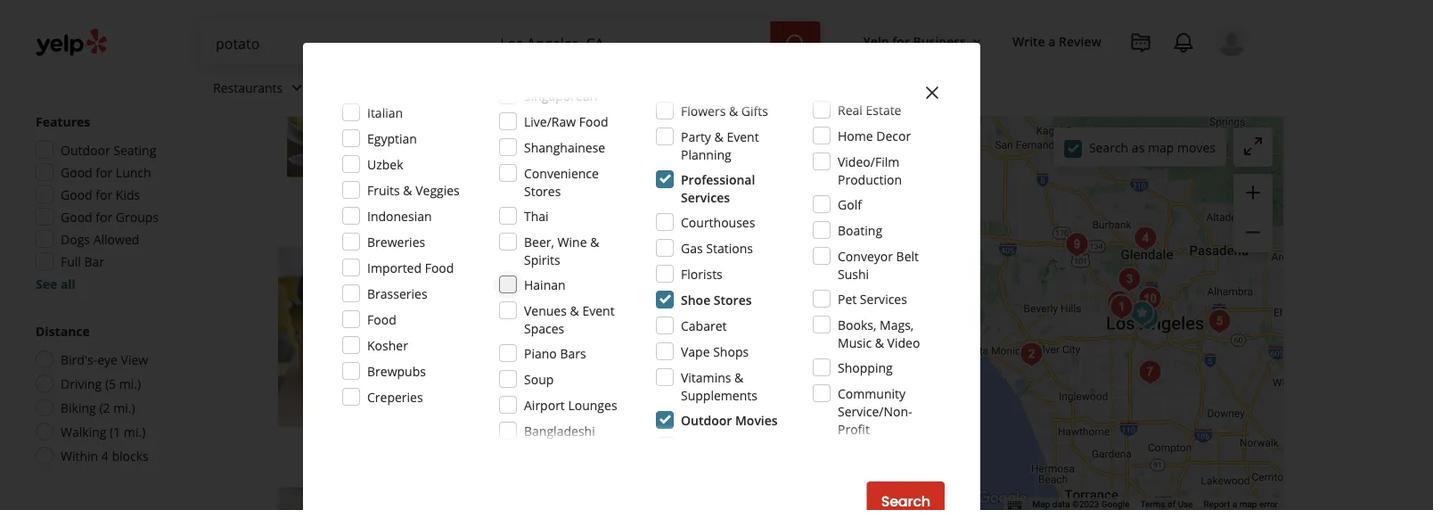 Task type: locate. For each thing, give the bounding box(es) containing it.
1 vertical spatial reviews)
[[634, 276, 682, 293]]

1 order from the top
[[855, 173, 895, 193]]

0 horizontal spatial restaurants
[[88, 37, 150, 52]]

24 chevron down v2 image inside restaurants link
[[286, 77, 308, 98]]

1 horizontal spatial 16 checkmark v2 image
[[672, 175, 686, 189]]

start for balls--with a name like the potato sack, they need more potato items..."
[[818, 173, 852, 193]]

dialog
[[0, 0, 1434, 510]]

seating for like
[[545, 175, 583, 190]]

moves
[[1178, 139, 1216, 156]]

pm
[[575, 331, 594, 348]]

slideshow element for closed
[[278, 5, 460, 187]]

delivery down items..."
[[615, 175, 657, 190]]

1 reviews) from the top
[[634, 35, 682, 51]]

& for party
[[715, 128, 724, 145]]

2 vertical spatial good
[[61, 208, 92, 225]]

3 good from the top
[[61, 208, 92, 225]]

& left video
[[875, 334, 885, 351]]

0 vertical spatial order
[[855, 173, 895, 193]]

steep
[[573, 374, 605, 391]]

good up good for kids
[[61, 164, 92, 181]]

1 previous image from the top
[[285, 85, 307, 107]]

stores inside convenience stores
[[524, 182, 561, 199]]

potato up (733
[[576, 246, 635, 271]]

0 vertical spatial services
[[506, 79, 554, 96]]

potato right the 'asian'
[[784, 356, 826, 373]]

business
[[914, 33, 967, 49]]

0 vertical spatial seating
[[545, 175, 583, 190]]

potato down fried
[[596, 133, 635, 150]]

more down go
[[675, 374, 708, 391]]

start order up golf
[[818, 173, 895, 193]]

0 horizontal spatial food
[[367, 311, 397, 328]]

0 vertical spatial "i
[[501, 115, 509, 132]]

outdoor down supplements
[[681, 412, 732, 428]]

1 horizontal spatial the
[[799, 115, 820, 132]]

start order link down the community
[[801, 405, 912, 444]]

production
[[838, 171, 902, 188]]

1 horizontal spatial restaurants
[[213, 79, 283, 96]]

until up live/raw at the left top of page
[[525, 90, 551, 107]]

reviews) right (231
[[634, 35, 682, 51]]

food for live/raw food
[[579, 113, 609, 130]]

mi.) right (1
[[124, 423, 146, 440]]

restaurants inside button
[[88, 37, 150, 52]]

bird's-
[[61, 351, 97, 368]]

for down good for kids
[[96, 208, 113, 225]]

group
[[32, 0, 221, 83], [30, 112, 221, 292], [1234, 174, 1273, 252]]

potato
[[538, 5, 598, 30], [823, 115, 862, 132], [576, 246, 635, 271]]

16 chevron down v2 image
[[970, 35, 984, 49]]

live/raw
[[524, 113, 576, 130]]

for down good for lunch
[[96, 186, 113, 203]]

potato up 4.2 link
[[538, 5, 598, 30]]

0 vertical spatial good
[[61, 164, 92, 181]]

order down video/film on the right
[[855, 173, 895, 193]]

potato corner image
[[1128, 221, 1164, 256]]

2 vertical spatial mi.)
[[124, 423, 146, 440]]

good for groups
[[61, 208, 159, 225]]

report a map error link
[[1204, 499, 1279, 510]]

24 chevron down v2 image
[[286, 77, 308, 98], [557, 77, 579, 98]]

for for groups
[[96, 208, 113, 225]]

2 like from the left
[[775, 115, 795, 132]]

piano bars
[[524, 345, 586, 362]]

1 good from the top
[[61, 164, 92, 181]]

seating down airport lounges
[[545, 417, 583, 431]]

0 horizontal spatial 16 checkmark v2 image
[[597, 417, 612, 431]]

1 vertical spatial takeout
[[689, 417, 731, 431]]

2 previous image from the top
[[285, 326, 307, 348]]

see all button
[[36, 275, 76, 292]]

1 vertical spatial food
[[425, 259, 454, 276]]

know,
[[545, 356, 580, 373]]

food down am
[[579, 113, 609, 130]]

seating down shanghainese
[[545, 175, 583, 190]]

1 horizontal spatial 24 chevron down v2 image
[[557, 77, 579, 98]]

start order down the community
[[818, 415, 895, 435]]

price
[[608, 374, 637, 391]]

0 vertical spatial potato
[[538, 5, 598, 30]]

for
[[893, 33, 910, 49], [96, 164, 113, 181], [96, 186, 113, 203], [96, 208, 113, 225]]

1 vertical spatial seating
[[545, 417, 583, 431]]

real
[[838, 101, 863, 118]]

0 vertical spatial start
[[818, 173, 852, 193]]

when
[[619, 356, 651, 373]]

0 vertical spatial outdoor seating
[[499, 175, 583, 190]]

uzbek
[[367, 156, 404, 173]]

delivery for you
[[615, 417, 657, 431]]

& up planning
[[715, 128, 724, 145]]

0 horizontal spatial 24 chevron down v2 image
[[286, 77, 308, 98]]

the
[[568, 115, 587, 132]]

start down the community
[[818, 415, 852, 435]]

(733 reviews) link
[[606, 274, 682, 293]]

24 chevron down v2 image inside auto services link
[[557, 77, 579, 98]]

1 "i from the top
[[501, 115, 509, 132]]

stores for shoe stores
[[714, 291, 752, 308]]

start order link up boating
[[801, 164, 912, 203]]

humble potato
[[501, 246, 635, 271]]

1 vertical spatial more link
[[675, 374, 708, 391]]

outdoor up good for lunch
[[61, 141, 110, 158]]

seating
[[113, 141, 156, 158]]

event inside party & event planning
[[727, 128, 759, 145]]

1 vertical spatial good
[[61, 186, 92, 203]]

stores up thai
[[524, 182, 561, 199]]

2 delivery from the top
[[615, 417, 657, 431]]

order down the community
[[855, 415, 895, 435]]

outdoor seating for quite
[[499, 175, 583, 190]]

map region
[[775, 0, 1434, 510]]

0 horizontal spatial 16 checkmark v2 image
[[597, 175, 612, 189]]

16 checkmark v2 image down planning
[[672, 175, 686, 189]]

1 vertical spatial previous image
[[285, 326, 307, 348]]

& right (new) on the bottom of page
[[570, 302, 579, 319]]

humble potato image
[[278, 246, 460, 428]]

& right wine
[[590, 233, 600, 250]]

2 takeout from the top
[[689, 417, 731, 431]]

1 vertical spatial potato
[[596, 133, 635, 150]]

brewpubs
[[367, 362, 426, 379]]

1 horizontal spatial map
[[1240, 499, 1258, 510]]

takeout down planning
[[689, 175, 731, 190]]

1 vertical spatial restaurants
[[213, 79, 283, 96]]

music
[[838, 334, 872, 351]]

1 24 chevron down v2 image from the left
[[286, 77, 308, 98]]

1 like from the left
[[545, 115, 565, 132]]

previous image for open
[[285, 326, 307, 348]]

0 vertical spatial start order
[[818, 173, 895, 193]]

0 horizontal spatial the potato sack image
[[278, 5, 460, 187]]

16 checkmark v2 image for takeout
[[672, 175, 686, 189]]

outdoor seating down the airport
[[499, 417, 583, 431]]

1 horizontal spatial stores
[[714, 291, 752, 308]]

(231 reviews) link
[[606, 33, 682, 52]]

until
[[525, 90, 551, 107], [518, 331, 544, 348]]

zoom out image
[[1243, 222, 1264, 243]]

stores right shoe
[[714, 291, 752, 308]]

the
[[501, 5, 534, 30], [799, 115, 820, 132]]

event inside venues & event spaces
[[583, 302, 615, 319]]

more down the on the left of page
[[562, 133, 593, 150]]

1 start from the top
[[818, 173, 852, 193]]

1 vertical spatial order
[[855, 415, 895, 435]]

1 takeout from the top
[[689, 175, 731, 190]]

0 vertical spatial takeout
[[689, 175, 731, 190]]

2 start order link from the top
[[801, 405, 912, 444]]

2 vertical spatial services
[[860, 290, 908, 307]]

planning
[[681, 146, 732, 163]]

see all
[[36, 275, 76, 292]]

convenience stores
[[524, 165, 599, 199]]

2 horizontal spatial food
[[579, 113, 609, 130]]

party & event planning
[[681, 128, 759, 163]]

2 order from the top
[[855, 415, 895, 435]]

0 vertical spatial stores
[[524, 182, 561, 199]]

delivery down price
[[615, 417, 657, 431]]

like up need
[[545, 115, 565, 132]]

for up good for kids
[[96, 164, 113, 181]]

burgers
[[584, 305, 626, 319]]

1 horizontal spatial event
[[727, 128, 759, 145]]

dialog containing singaporean
[[0, 0, 1434, 510]]

0 horizontal spatial services
[[506, 79, 554, 96]]

burgers button
[[581, 303, 630, 321]]

keyboard shortcuts image
[[1008, 501, 1022, 510]]

more for (231 reviews)
[[688, 133, 721, 150]]

map right as
[[1148, 139, 1175, 156]]

kids
[[116, 186, 140, 203]]

2 start order from the top
[[818, 415, 895, 435]]

slideshow element
[[278, 5, 460, 187], [278, 246, 460, 428]]

2 slideshow element from the top
[[278, 246, 460, 428]]

more link
[[688, 133, 721, 150], [675, 374, 708, 391]]

map data ©2023 google
[[1033, 499, 1130, 510]]

0 horizontal spatial the
[[501, 5, 534, 30]]

the potato sack image
[[278, 5, 460, 187], [1104, 289, 1140, 325]]

0 horizontal spatial map
[[1148, 139, 1175, 156]]

italian
[[367, 104, 403, 121]]

2 16 checkmark v2 image from the left
[[672, 417, 686, 431]]

humble potato link
[[501, 246, 635, 271]]

0 vertical spatial map
[[1148, 139, 1175, 156]]

1 horizontal spatial the potato sack image
[[1104, 289, 1140, 325]]

1 outdoor seating from the top
[[499, 175, 583, 190]]

services up quite
[[506, 79, 554, 96]]

start up golf
[[818, 173, 852, 193]]

2 horizontal spatial services
[[860, 290, 908, 307]]

1 horizontal spatial services
[[681, 189, 730, 206]]

1 horizontal spatial like
[[775, 115, 795, 132]]

food for imported food
[[425, 259, 454, 276]]

16 checkmark v2 image
[[597, 417, 612, 431], [672, 417, 686, 431]]

up
[[70, 37, 85, 52]]

stores
[[524, 182, 561, 199], [714, 291, 752, 308]]

previous image
[[285, 85, 307, 107], [285, 326, 307, 348]]

0 vertical spatial mi.)
[[119, 375, 141, 392]]

0 horizontal spatial like
[[545, 115, 565, 132]]

1 vertical spatial stores
[[714, 291, 752, 308]]

for right yelp
[[893, 33, 910, 49]]

4.2 link
[[585, 33, 602, 52]]

1 vertical spatial delivery
[[615, 417, 657, 431]]

services inside professional services
[[681, 189, 730, 206]]

more link for potato
[[688, 133, 721, 150]]

delivery
[[615, 175, 657, 190], [615, 417, 657, 431]]

like right name
[[775, 115, 795, 132]]

balls--with a name like the potato sack, they need more potato items..."
[[501, 115, 894, 150]]

1 vertical spatial the potato sack image
[[1104, 289, 1140, 325]]

potato down tomorrow
[[621, 115, 662, 132]]

4.3 star rating image
[[481, 276, 577, 294]]

services up mags,
[[860, 290, 908, 307]]

go
[[679, 356, 693, 373]]

& inside vitamins & supplements
[[735, 369, 744, 386]]

review
[[1059, 33, 1102, 49]]

2 24 chevron down v2 image from the left
[[557, 77, 579, 98]]

1 slideshow element from the top
[[278, 5, 460, 187]]

1 vertical spatial potato
[[823, 115, 862, 132]]

write a review link
[[1006, 25, 1109, 57]]

2 vertical spatial food
[[367, 311, 397, 328]]

auto services link
[[461, 64, 593, 116]]

1 seating from the top
[[545, 175, 583, 190]]

0 vertical spatial until
[[525, 90, 551, 107]]

1 vertical spatial start
[[818, 415, 852, 435]]

2 seating from the top
[[545, 417, 583, 431]]

"i up pay
[[501, 356, 509, 373]]

full
[[61, 253, 81, 270]]

food right 'imported'
[[425, 259, 454, 276]]

1 horizontal spatial food
[[425, 259, 454, 276]]

expand map image
[[1243, 135, 1264, 157]]

the baked potato image
[[1060, 227, 1095, 263]]

0 vertical spatial previous image
[[285, 85, 307, 107]]

angel's tijuana tacos image
[[1133, 281, 1168, 317]]

1 start order from the top
[[818, 173, 895, 193]]

24 chevron down v2 image for auto services link on the left
[[557, 77, 579, 98]]

more
[[562, 133, 593, 150], [688, 133, 721, 150], [675, 374, 708, 391]]

1 vertical spatial the
[[799, 115, 820, 132]]

the left real
[[799, 115, 820, 132]]

outdoor seating for don't
[[499, 417, 583, 431]]

business categories element
[[199, 64, 1248, 116]]

until for until 7:00 am tomorrow
[[525, 90, 551, 107]]

& left gifts
[[729, 102, 738, 119]]

1 vertical spatial until
[[518, 331, 544, 348]]

mi.) right (2
[[113, 399, 135, 416]]

16 checkmark v2 image down for..."
[[672, 417, 686, 431]]

2 16 checkmark v2 image from the left
[[672, 175, 686, 189]]

food up kosher
[[367, 311, 397, 328]]

services down professional
[[681, 189, 730, 206]]

more link down go
[[675, 374, 708, 391]]

0 vertical spatial start order link
[[801, 164, 912, 203]]

reviews) for (231 reviews)
[[634, 35, 682, 51]]

good up dogs
[[61, 208, 92, 225]]

1 vertical spatial event
[[583, 302, 615, 319]]

full bar
[[61, 253, 104, 270]]

reviews) up sandwiches
[[634, 276, 682, 293]]

takeout for potato
[[689, 175, 731, 190]]

(new)
[[539, 305, 570, 319]]

0 horizontal spatial stores
[[524, 182, 561, 199]]

the inside the balls--with a name like the potato sack, they need more potato items..."
[[799, 115, 820, 132]]

1 vertical spatial "i
[[501, 356, 509, 373]]

1 . the potato sack
[[481, 5, 643, 30]]

mi.) right (5
[[119, 375, 141, 392]]

0 vertical spatial restaurants
[[88, 37, 150, 52]]

takeout for you
[[689, 417, 731, 431]]

0 horizontal spatial event
[[583, 302, 615, 319]]

until up don't
[[518, 331, 544, 348]]

seating for know,
[[545, 417, 583, 431]]

good for good for groups
[[61, 208, 92, 225]]

more link down -
[[688, 133, 721, 150]]

pretty
[[535, 374, 570, 391]]

16 checkmark v2 image down shanghainese
[[597, 175, 612, 189]]

search as map moves
[[1090, 139, 1216, 156]]

1 vertical spatial services
[[681, 189, 730, 206]]

event down gifts
[[727, 128, 759, 145]]

for inside button
[[893, 33, 910, 49]]

1 vertical spatial outdoor seating
[[499, 417, 583, 431]]

& right the fruits
[[403, 181, 412, 198]]

16 checkmark v2 image for delivery
[[597, 417, 612, 431]]

0 vertical spatial event
[[727, 128, 759, 145]]

map for moves
[[1148, 139, 1175, 156]]

1 vertical spatial mi.)
[[113, 399, 135, 416]]

takeout down supplements
[[689, 417, 731, 431]]

egyptian
[[367, 130, 417, 147]]

1 vertical spatial slideshow element
[[278, 246, 460, 428]]

walking (1 mi.)
[[61, 423, 146, 440]]

potato left the 'sack,'
[[823, 115, 862, 132]]

16 checkmark v2 image down lounges
[[597, 417, 612, 431]]

1 start order link from the top
[[801, 164, 912, 203]]

None search field
[[202, 21, 824, 64]]

more link for you
[[675, 374, 708, 391]]

order
[[855, 173, 895, 193], [855, 415, 895, 435]]

0 vertical spatial the
[[501, 5, 534, 30]]

conveyor
[[838, 247, 893, 264]]

sandwiches link
[[637, 303, 707, 321]]

imported
[[367, 259, 422, 276]]

map left error
[[1240, 499, 1258, 510]]

1 vertical spatial start order
[[818, 415, 895, 435]]

error
[[1260, 499, 1279, 510]]

1 vertical spatial start order link
[[801, 405, 912, 444]]

2 outdoor seating from the top
[[499, 417, 583, 431]]

shopping
[[838, 359, 893, 376]]

services inside business categories element
[[506, 79, 554, 96]]

vitamins
[[681, 369, 732, 386]]

use
[[1178, 499, 1194, 510]]

2 good from the top
[[61, 186, 92, 203]]

16 checkmark v2 image
[[597, 175, 612, 189], [672, 175, 686, 189]]

outdoor seating up thai
[[499, 175, 583, 190]]

order for balls--with a name like the potato sack, they need more potato items..."
[[855, 173, 895, 193]]

1 horizontal spatial 16 checkmark v2 image
[[672, 417, 686, 431]]

0 vertical spatial delivery
[[615, 175, 657, 190]]

more down -
[[688, 133, 721, 150]]

to
[[697, 356, 709, 373]]

& inside party & event planning
[[715, 128, 724, 145]]

good down good for lunch
[[61, 186, 92, 203]]

search
[[1090, 139, 1129, 156]]

"i up the they
[[501, 115, 509, 132]]

event down (733
[[583, 302, 615, 319]]

option group
[[30, 322, 221, 470]]

0 vertical spatial food
[[579, 113, 609, 130]]

features
[[36, 113, 90, 130]]

1 delivery from the top
[[615, 175, 657, 190]]

0 vertical spatial reviews)
[[634, 35, 682, 51]]

start order
[[818, 173, 895, 193], [818, 415, 895, 435]]

"i don't know, dude, when you go to a cool asian potato
[[501, 356, 826, 373]]

a right with
[[729, 115, 736, 132]]

& inside venues & event spaces
[[570, 302, 579, 319]]

more for (733 reviews)
[[675, 374, 708, 391]]

1 vertical spatial map
[[1240, 499, 1258, 510]]

community
[[838, 385, 906, 402]]

2 "i from the top
[[501, 356, 509, 373]]

(5
[[105, 375, 116, 392]]

2 reviews) from the top
[[634, 276, 682, 293]]

poutine brothers image
[[1133, 354, 1168, 390]]

airport lounges
[[524, 396, 618, 413]]

1 16 checkmark v2 image from the left
[[597, 417, 612, 431]]

creperies
[[367, 388, 423, 405]]

0 vertical spatial slideshow element
[[278, 5, 460, 187]]

1 16 checkmark v2 image from the left
[[597, 175, 612, 189]]

pay
[[501, 374, 522, 391]]

0 vertical spatial more link
[[688, 133, 721, 150]]

a right pay
[[525, 374, 532, 391]]

the right .
[[501, 5, 534, 30]]

outdoor
[[61, 141, 110, 158], [499, 175, 543, 190], [681, 412, 732, 428], [499, 417, 543, 431]]

2 start from the top
[[818, 415, 852, 435]]

& for venues
[[570, 302, 579, 319]]

& up supplements
[[735, 369, 744, 386]]



Task type: describe. For each thing, give the bounding box(es) containing it.
potato inside the balls--with a name like the potato sack, they need more potato items..."
[[596, 133, 635, 150]]

pop-
[[47, 37, 70, 52]]

4.2 star rating image
[[481, 35, 577, 53]]

a right report
[[1233, 499, 1238, 510]]

with
[[701, 115, 726, 132]]

outdoor up thai
[[499, 175, 543, 190]]

mags,
[[880, 316, 914, 333]]

humble
[[501, 246, 571, 271]]

biking (2 mi.)
[[61, 399, 135, 416]]

group containing features
[[30, 112, 221, 292]]

veggies
[[416, 181, 460, 198]]

american (new) link
[[481, 303, 574, 321]]

2 vertical spatial potato
[[576, 246, 635, 271]]

& for vitamins
[[735, 369, 744, 386]]

2 vertical spatial potato
[[784, 356, 826, 373]]

the potato sack link
[[501, 5, 643, 30]]

vitamins & supplements
[[681, 369, 758, 403]]

outdoor seating
[[61, 141, 156, 158]]

projects image
[[1131, 32, 1152, 54]]

start order link for balls--with a name like the potato sack, they need more potato items..."
[[801, 164, 912, 203]]

& inside the "beer, wine & spirits"
[[590, 233, 600, 250]]

a right the write
[[1049, 33, 1056, 49]]

am
[[583, 90, 602, 107]]

start order for /burger place, pay a pretty steep price for..."
[[818, 415, 895, 435]]

16 checkmark v2 image for delivery
[[597, 175, 612, 189]]

cool
[[722, 356, 746, 373]]

4.2
[[585, 35, 602, 51]]

pop-up restaurants
[[47, 37, 150, 52]]

vape
[[681, 343, 710, 360]]

data
[[1053, 499, 1071, 510]]

potato inside the balls--with a name like the potato sack, they need more potato items..."
[[823, 115, 862, 132]]

poutineries button
[[129, 0, 211, 24]]

tomorrow
[[605, 90, 664, 107]]

indonesian
[[367, 207, 432, 224]]

airport
[[524, 396, 565, 413]]

lunch
[[116, 164, 151, 181]]

house of mash image
[[1112, 262, 1148, 297]]

blocks
[[112, 447, 149, 464]]

burgers link
[[581, 303, 630, 321]]

terms of use link
[[1141, 499, 1194, 510]]

for for business
[[893, 33, 910, 49]]

slideshow element for open
[[278, 246, 460, 428]]

books,
[[838, 316, 877, 333]]

& for fruits
[[403, 181, 412, 198]]

until for until 9:00 pm
[[518, 331, 544, 348]]

as
[[1132, 139, 1145, 156]]

community service/non- profit
[[838, 385, 913, 437]]

professional
[[681, 171, 756, 188]]

florists
[[681, 265, 723, 282]]

vans image
[[1130, 300, 1166, 336]]

0 vertical spatial potato
[[621, 115, 662, 132]]

& for flowers
[[729, 102, 738, 119]]

service/non-
[[838, 403, 913, 420]]

mi.) for walking (1 mi.)
[[124, 423, 146, 440]]

order for /burger place, pay a pretty steep price for..."
[[855, 415, 895, 435]]

& inside books, mags, music & video
[[875, 334, 885, 351]]

services for professional services
[[681, 189, 730, 206]]

start order for balls--with a name like the potato sack, they need more potato items..."
[[818, 173, 895, 193]]

sushi
[[838, 265, 869, 282]]

open
[[481, 331, 514, 348]]

pop-up restaurants button
[[36, 31, 162, 58]]

write
[[1013, 33, 1046, 49]]

like inside the balls--with a name like the potato sack, they need more potato items..."
[[775, 115, 795, 132]]

gas stations
[[681, 239, 753, 256]]

©2023
[[1073, 499, 1100, 510]]

search image
[[785, 33, 807, 54]]

mi.) for driving (5 mi.)
[[119, 375, 141, 392]]

quite
[[512, 115, 542, 132]]

nordstrom rack image
[[1125, 296, 1160, 331]]

good for good for lunch
[[61, 164, 92, 181]]

convenience
[[524, 165, 599, 181]]

shops
[[714, 343, 749, 360]]

services for pet services
[[860, 290, 908, 307]]

fruits & veggies
[[367, 181, 460, 198]]

report
[[1204, 499, 1231, 510]]

pet
[[838, 290, 857, 307]]

restaurants inside business categories element
[[213, 79, 283, 96]]

courthouses
[[681, 214, 756, 230]]

venues
[[524, 302, 567, 319]]

outdoor down the airport
[[499, 417, 543, 431]]

(733 reviews)
[[606, 276, 682, 293]]

sack
[[602, 5, 643, 30]]

services for auto services
[[506, 79, 554, 96]]

zoom in image
[[1243, 182, 1264, 203]]

groups
[[116, 208, 159, 225]]

hainan
[[524, 276, 566, 293]]

a right the to
[[712, 356, 719, 373]]

american (new) button
[[481, 303, 574, 321]]

map for error
[[1240, 499, 1258, 510]]

real estate
[[838, 101, 902, 118]]

open until 9:00 pm
[[481, 331, 594, 348]]

9:00
[[547, 331, 572, 348]]

event for venues & event spaces
[[583, 302, 615, 319]]

option group containing distance
[[30, 322, 221, 470]]

-
[[697, 115, 701, 132]]

humble potato image
[[1014, 337, 1050, 372]]

video
[[888, 334, 921, 351]]

conveyor belt sushi
[[838, 247, 919, 282]]

a inside '/burger place, pay a pretty steep price for..."'
[[525, 374, 532, 391]]

7:00
[[555, 90, 579, 107]]

kosher
[[367, 337, 408, 354]]

google image
[[973, 487, 1032, 510]]

for for lunch
[[96, 164, 113, 181]]

close image
[[922, 82, 943, 103]]

mi.) for biking (2 mi.)
[[113, 399, 135, 416]]

mister fried potato image
[[1202, 304, 1238, 339]]

eye
[[97, 351, 118, 368]]

(2
[[99, 399, 110, 416]]

(231
[[606, 35, 631, 51]]

closed until 7:00 am tomorrow
[[481, 90, 664, 107]]

for for kids
[[96, 186, 113, 203]]

shoe stores
[[681, 291, 752, 308]]

spirits
[[524, 251, 561, 268]]

cabaret
[[681, 317, 727, 334]]

bar
[[84, 253, 104, 270]]

within
[[61, 447, 98, 464]]

good for good for kids
[[61, 186, 92, 203]]

asian
[[750, 356, 781, 373]]

event for party & event planning
[[727, 128, 759, 145]]

16 checkmark v2 image for takeout
[[672, 417, 686, 431]]

sack,
[[865, 115, 894, 132]]

items..."
[[638, 133, 685, 150]]

notifications image
[[1173, 32, 1195, 54]]

.
[[491, 5, 496, 30]]

gifts
[[742, 102, 769, 119]]

a inside the balls--with a name like the potato sack, they need more potato items..."
[[729, 115, 736, 132]]

soup
[[524, 370, 554, 387]]

/burger
[[826, 356, 870, 373]]

$$
[[714, 304, 728, 321]]

group containing poutineries
[[32, 0, 221, 83]]

bars
[[560, 345, 586, 362]]

bird's-eye view
[[61, 351, 148, 368]]

movies
[[736, 412, 778, 428]]

home
[[838, 127, 874, 144]]

sandwiches
[[640, 305, 703, 319]]

map
[[1033, 499, 1051, 510]]

venues & event spaces
[[524, 302, 615, 337]]

stores for convenience stores
[[524, 182, 561, 199]]

0 vertical spatial the potato sack image
[[278, 5, 460, 187]]

imported food
[[367, 259, 454, 276]]

more inside the balls--with a name like the potato sack, they need more potato items..."
[[562, 133, 593, 150]]

previous image for closed
[[285, 85, 307, 107]]

start for /burger place, pay a pretty steep price for..."
[[818, 415, 852, 435]]

"i for "i quite like the fried potato
[[501, 115, 509, 132]]

belt
[[897, 247, 919, 264]]

delivery for potato
[[615, 175, 657, 190]]

dogs allowed
[[61, 230, 139, 247]]

user actions element
[[849, 22, 1273, 132]]

reviews) for (733 reviews)
[[634, 276, 682, 293]]

thai
[[524, 207, 549, 224]]

24 chevron down v2 image for restaurants link
[[286, 77, 308, 98]]

louders image
[[1101, 285, 1137, 321]]

biking
[[61, 399, 96, 416]]

"i for "i don't know, dude, when you go to a cool asian potato
[[501, 356, 509, 373]]

start order link for /burger place, pay a pretty steep price for..."
[[801, 405, 912, 444]]



Task type: vqa. For each thing, say whether or not it's contained in the screenshot.
repair within Device support or repair
no



